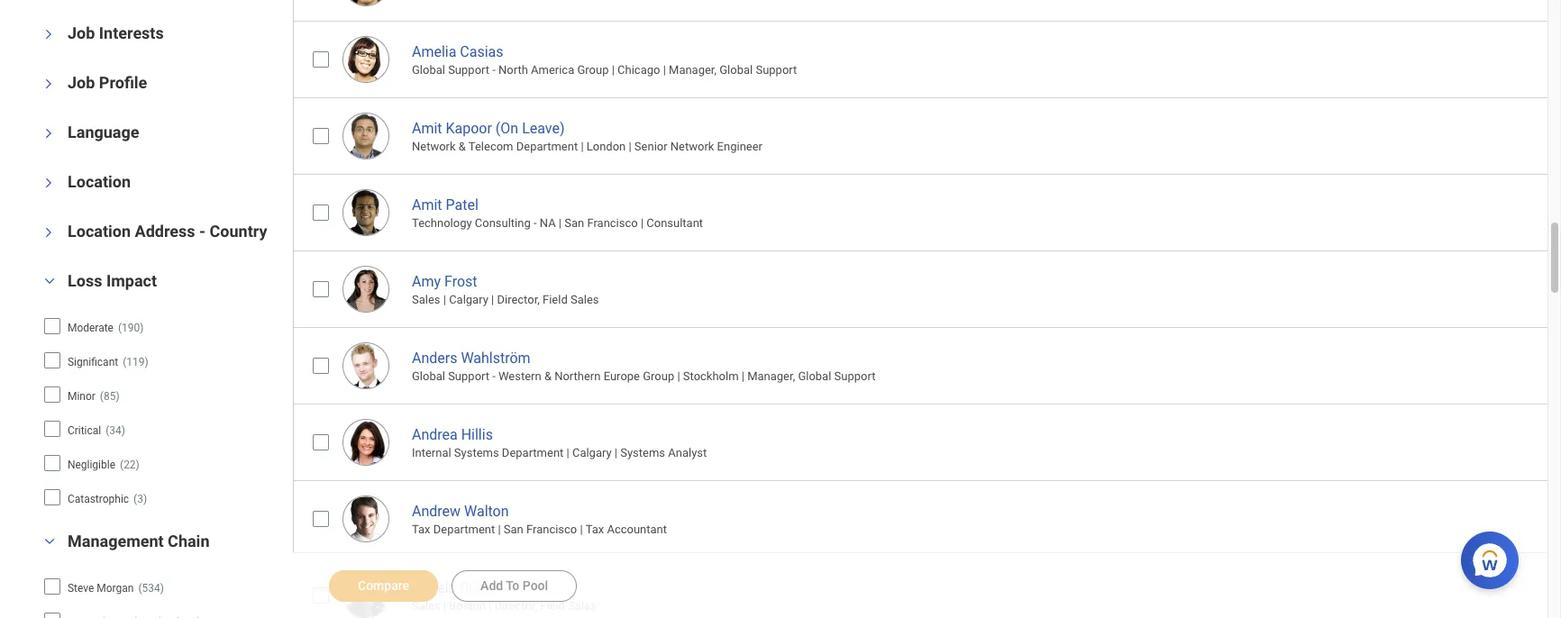 Task type: locate. For each thing, give the bounding box(es) containing it.
network down kapoor
[[412, 140, 456, 153]]

0 horizontal spatial network
[[412, 140, 456, 153]]

job profile button
[[68, 73, 147, 92]]

|
[[612, 63, 615, 77], [663, 63, 666, 77], [581, 140, 584, 153], [629, 140, 632, 153], [559, 217, 562, 230], [641, 217, 644, 230], [443, 293, 446, 307], [491, 293, 494, 307], [677, 370, 680, 383], [742, 370, 745, 383], [567, 446, 569, 460], [615, 446, 618, 460], [498, 523, 501, 537], [580, 523, 583, 537], [443, 600, 446, 613], [489, 600, 492, 613]]

1 vertical spatial location
[[68, 221, 131, 240]]

0 vertical spatial san
[[565, 217, 584, 230]]

1 horizontal spatial tax
[[586, 523, 604, 537]]

chevron down image
[[42, 23, 55, 45], [42, 73, 55, 94], [39, 275, 60, 287]]

1 horizontal spatial network
[[671, 140, 714, 153]]

1 job from the top
[[68, 23, 95, 42]]

| left stockholm
[[677, 370, 680, 383]]

language
[[68, 122, 139, 141]]

manager, right chicago
[[669, 63, 717, 77]]

calgary
[[449, 293, 489, 307], [572, 446, 612, 460]]

1 vertical spatial field
[[540, 600, 565, 613]]

department
[[516, 140, 578, 153], [502, 446, 564, 460], [433, 523, 495, 537]]

-
[[492, 63, 496, 77], [534, 217, 537, 230], [199, 221, 206, 240], [492, 370, 496, 383]]

field down tax department   |   san francisco   |   tax accountant
[[540, 600, 565, 613]]

chevron down image inside management chain group
[[39, 535, 60, 548]]

&
[[459, 140, 466, 153], [544, 370, 552, 383]]

0 vertical spatial director,
[[497, 293, 540, 307]]

anders wahlström list item
[[293, 327, 1561, 404]]

1 vertical spatial calgary
[[572, 446, 612, 460]]

- inside amelia casias list item
[[492, 63, 496, 77]]

2 location from the top
[[68, 221, 131, 240]]

1 horizontal spatial &
[[544, 370, 552, 383]]

chevron down image for job interests
[[42, 23, 55, 45]]

job interests
[[68, 23, 164, 42]]

1 horizontal spatial group
[[643, 370, 675, 383]]

field
[[543, 293, 568, 307], [540, 600, 565, 613]]

field inside amy frost list item
[[543, 293, 568, 307]]

| down amy frost
[[443, 293, 446, 307]]

director, for angela bianchi
[[495, 600, 537, 613]]

0 horizontal spatial san
[[504, 523, 524, 537]]

0 horizontal spatial francisco
[[526, 523, 577, 537]]

1 vertical spatial &
[[544, 370, 552, 383]]

network right "senior"
[[671, 140, 714, 153]]

0 vertical spatial calgary
[[449, 293, 489, 307]]

location down language
[[68, 172, 131, 191]]

andrew walton link
[[412, 499, 509, 520]]

& right "western"
[[544, 370, 552, 383]]

1 vertical spatial manager,
[[748, 370, 795, 383]]

amelia casias list item
[[293, 20, 1561, 97]]

location down location button
[[68, 221, 131, 240]]

amit left kapoor
[[412, 120, 442, 137]]

| up wahlström
[[491, 293, 494, 307]]

location
[[68, 172, 131, 191], [68, 221, 131, 240]]

& down kapoor
[[459, 140, 466, 153]]

amit patel
[[412, 196, 479, 213]]

| down the bianchi
[[489, 600, 492, 613]]

chicago
[[618, 63, 660, 77]]

francisco inside amit patel list item
[[587, 217, 638, 230]]

1 vertical spatial san
[[504, 523, 524, 537]]

- for western
[[492, 370, 496, 383]]

manager, inside amelia casias list item
[[669, 63, 717, 77]]

calgary down northern
[[572, 446, 612, 460]]

1 location from the top
[[68, 172, 131, 191]]

amit for amit kapoor (on leave)
[[412, 120, 442, 137]]

amit kapoor (on leave) list item
[[293, 97, 1561, 174]]

significant
[[68, 356, 118, 368]]

wahlström
[[461, 350, 531, 367]]

director, inside amy frost list item
[[497, 293, 540, 307]]

language button
[[68, 122, 139, 141]]

chevron down image left job profile
[[42, 73, 55, 94]]

manager, right stockholm
[[748, 370, 795, 383]]

management chain button
[[68, 531, 210, 550]]

1 horizontal spatial san
[[565, 217, 584, 230]]

internal systems department   |   calgary   |   systems analyst
[[412, 446, 707, 460]]

1 vertical spatial chevron down image
[[42, 73, 55, 94]]

field for amy frost
[[543, 293, 568, 307]]

systems down "hillis"
[[454, 446, 499, 460]]

calgary inside andrea hillis list item
[[572, 446, 612, 460]]

1 systems from the left
[[454, 446, 499, 460]]

chain
[[168, 531, 210, 550]]

(34)
[[106, 424, 125, 437]]

chevron down image left the job interests button
[[42, 23, 55, 45]]

list item
[[293, 0, 1561, 20]]

francisco down the internal systems department   |   calgary   |   systems analyst
[[526, 523, 577, 537]]

2 vertical spatial chevron down image
[[39, 275, 60, 287]]

senior
[[635, 140, 668, 153]]

country
[[210, 221, 267, 240]]

director, down the bianchi
[[495, 600, 537, 613]]

anders wahlström
[[412, 350, 531, 367]]

consulting
[[475, 217, 531, 230]]

group right america
[[577, 63, 609, 77]]

san inside the andrew walton list item
[[504, 523, 524, 537]]

1 horizontal spatial calgary
[[572, 446, 612, 460]]

director,
[[497, 293, 540, 307], [495, 600, 537, 613]]

chevron down image inside loss impact group
[[39, 275, 60, 287]]

0 horizontal spatial calgary
[[449, 293, 489, 307]]

group
[[577, 63, 609, 77], [643, 370, 675, 383]]

0 vertical spatial amit
[[412, 120, 442, 137]]

job profile
[[68, 73, 147, 92]]

loss impact button
[[68, 271, 157, 290]]

| down northern
[[567, 446, 569, 460]]

tax down andrew
[[412, 523, 431, 537]]

francisco left "consultant" at the top
[[587, 217, 638, 230]]

systems left analyst
[[620, 446, 665, 460]]

& inside amit kapoor (on leave) list item
[[459, 140, 466, 153]]

steve morgan
[[68, 582, 134, 595]]

0 vertical spatial francisco
[[587, 217, 638, 230]]

sales   |   boston   |   director, field sales
[[412, 600, 597, 613]]

hillis
[[461, 426, 493, 443]]

network & telecom department   |   london   |   senior network engineer
[[412, 140, 763, 153]]

group inside the anders wahlström list item
[[643, 370, 675, 383]]

chevron down image for loss impact
[[39, 275, 60, 287]]

location button
[[68, 172, 131, 191]]

job left interests at the top
[[68, 23, 95, 42]]

group right the europe
[[643, 370, 675, 383]]

0 vertical spatial manager,
[[669, 63, 717, 77]]

0 vertical spatial location
[[68, 172, 131, 191]]

negligible
[[68, 458, 115, 471]]

systems
[[454, 446, 499, 460], [620, 446, 665, 460]]

1 horizontal spatial systems
[[620, 446, 665, 460]]

1 amit from the top
[[412, 120, 442, 137]]

- inside amit patel list item
[[534, 217, 537, 230]]

tax
[[412, 523, 431, 537], [586, 523, 604, 537]]

1 vertical spatial director,
[[495, 600, 537, 613]]

global
[[412, 63, 445, 77], [720, 63, 753, 77], [412, 370, 445, 383], [798, 370, 832, 383]]

san
[[565, 217, 584, 230], [504, 523, 524, 537]]

0 horizontal spatial manager,
[[669, 63, 717, 77]]

sales up northern
[[571, 293, 599, 307]]

network
[[412, 140, 456, 153], [671, 140, 714, 153]]

morgan
[[97, 582, 134, 595]]

amy frost list item
[[293, 250, 1561, 327]]

1 tax from the left
[[412, 523, 431, 537]]

amit up technology on the left of the page
[[412, 196, 442, 213]]

1 vertical spatial department
[[502, 446, 564, 460]]

europe
[[604, 370, 640, 383]]

director, up wahlström
[[497, 293, 540, 307]]

1 vertical spatial job
[[68, 73, 95, 92]]

- for na
[[534, 217, 537, 230]]

sales
[[412, 293, 440, 307], [571, 293, 599, 307], [412, 600, 440, 613], [568, 600, 597, 613]]

department up walton
[[502, 446, 564, 460]]

0 horizontal spatial &
[[459, 140, 466, 153]]

- left na
[[534, 217, 537, 230]]

0 vertical spatial &
[[459, 140, 466, 153]]

1 vertical spatial amit
[[412, 196, 442, 213]]

2 systems from the left
[[620, 446, 665, 460]]

na
[[540, 217, 556, 230]]

profile
[[99, 73, 147, 92]]

(85)
[[100, 390, 120, 403]]

global support - western & northern europe group   |   stockholm   |   manager, global support
[[412, 370, 876, 383]]

0 vertical spatial group
[[577, 63, 609, 77]]

director, inside angela bianchi list item
[[495, 600, 537, 613]]

- down wahlström
[[492, 370, 496, 383]]

field inside angela bianchi list item
[[540, 600, 565, 613]]

job for job interests
[[68, 23, 95, 42]]

| right stockholm
[[742, 370, 745, 383]]

department down leave)
[[516, 140, 578, 153]]

0 vertical spatial job
[[68, 23, 95, 42]]

1 horizontal spatial francisco
[[587, 217, 638, 230]]

amelia
[[412, 43, 457, 60]]

telecom
[[469, 140, 513, 153]]

| left london
[[581, 140, 584, 153]]

1 vertical spatial group
[[643, 370, 675, 383]]

chevron down image left loss
[[39, 275, 60, 287]]

- left country on the left top
[[199, 221, 206, 240]]

angela
[[412, 579, 456, 597]]

san right na
[[565, 217, 584, 230]]

calgary down frost
[[449, 293, 489, 307]]

location for location address - country
[[68, 221, 131, 240]]

2 amit from the top
[[412, 196, 442, 213]]

chevron down image
[[42, 122, 55, 144], [42, 172, 55, 193], [42, 221, 55, 243], [39, 535, 60, 548]]

0 horizontal spatial tax
[[412, 523, 431, 537]]

amit
[[412, 120, 442, 137], [412, 196, 442, 213]]

0 horizontal spatial systems
[[454, 446, 499, 460]]

location for location button
[[68, 172, 131, 191]]

1 vertical spatial francisco
[[526, 523, 577, 537]]

field down technology consulting - na   |   san francisco   |   consultant
[[543, 293, 568, 307]]

0 vertical spatial department
[[516, 140, 578, 153]]

amy
[[412, 273, 441, 290]]

sales down tax department   |   san francisco   |   tax accountant
[[568, 600, 597, 613]]

support
[[448, 63, 490, 77], [756, 63, 797, 77], [448, 370, 490, 383], [834, 370, 876, 383]]

amit kapoor (on leave)
[[412, 120, 565, 137]]

san down walton
[[504, 523, 524, 537]]

2 job from the top
[[68, 73, 95, 92]]

- inside the anders wahlström list item
[[492, 370, 496, 383]]

2 vertical spatial department
[[433, 523, 495, 537]]

job left profile
[[68, 73, 95, 92]]

0 vertical spatial field
[[543, 293, 568, 307]]

calgary inside amy frost list item
[[449, 293, 489, 307]]

engineer
[[717, 140, 763, 153]]

loss
[[68, 271, 102, 290]]

department down andrew walton
[[433, 523, 495, 537]]

- left north
[[492, 63, 496, 77]]

global support - north america group   |   chicago   |   manager, global support
[[412, 63, 797, 77]]

1 horizontal spatial manager,
[[748, 370, 795, 383]]

chevron down image for location address - country
[[42, 221, 55, 243]]

0 vertical spatial chevron down image
[[42, 23, 55, 45]]

francisco
[[587, 217, 638, 230], [526, 523, 577, 537]]

tax left "accountant"
[[586, 523, 604, 537]]

0 horizontal spatial group
[[577, 63, 609, 77]]



Task type: describe. For each thing, give the bounding box(es) containing it.
department inside amit kapoor (on leave) list item
[[516, 140, 578, 153]]

(534)
[[138, 582, 164, 595]]

minor
[[68, 390, 95, 403]]

(22)
[[120, 458, 140, 471]]

andrea hillis list item
[[293, 404, 1561, 480]]

| right chicago
[[663, 63, 666, 77]]

accountant
[[607, 523, 667, 537]]

internal
[[412, 446, 451, 460]]

stockholm
[[683, 370, 739, 383]]

consultant
[[647, 217, 703, 230]]

northern
[[555, 370, 601, 383]]

2 tax from the left
[[586, 523, 604, 537]]

field for angela bianchi
[[540, 600, 565, 613]]

london
[[587, 140, 626, 153]]

kapoor
[[446, 120, 492, 137]]

chevron down image for job profile
[[42, 73, 55, 94]]

frost
[[444, 273, 477, 290]]

patel
[[446, 196, 479, 213]]

chevron down image for language
[[42, 122, 55, 144]]

director, for amy frost
[[497, 293, 540, 307]]

andrea hillis
[[412, 426, 493, 443]]

technology
[[412, 217, 472, 230]]

america
[[531, 63, 575, 77]]

(3)
[[134, 493, 147, 505]]

(119)
[[123, 356, 148, 368]]

amelia casias link
[[412, 39, 504, 60]]

tax department   |   san francisco   |   tax accountant
[[412, 523, 667, 537]]

amy frost
[[412, 273, 477, 290]]

anders wahlström link
[[412, 346, 531, 367]]

amit patel link
[[412, 193, 479, 213]]

sales down angela
[[412, 600, 440, 613]]

amit kapoor (on leave) link
[[412, 116, 565, 137]]

angela bianchi link
[[412, 576, 507, 597]]

address
[[135, 221, 195, 240]]

loss impact group
[[32, 270, 284, 517]]

- for country
[[199, 221, 206, 240]]

| left analyst
[[615, 446, 618, 460]]

management chain
[[68, 531, 210, 550]]

2 network from the left
[[671, 140, 714, 153]]

san inside amit patel list item
[[565, 217, 584, 230]]

- for north
[[492, 63, 496, 77]]

| right na
[[559, 217, 562, 230]]

bianchi
[[460, 579, 507, 597]]

angela bianchi list item
[[293, 557, 1561, 618]]

andrea hillis link
[[412, 423, 493, 443]]

amelia casias
[[412, 43, 504, 60]]

sales down 'amy'
[[412, 293, 440, 307]]

job for job profile
[[68, 73, 95, 92]]

location address - country button
[[68, 221, 267, 240]]

andrea
[[412, 426, 458, 443]]

moderate
[[68, 321, 114, 334]]

| down walton
[[498, 523, 501, 537]]

sales   |   calgary   |   director, field sales
[[412, 293, 599, 307]]

| left "consultant" at the top
[[641, 217, 644, 230]]

anders
[[412, 350, 457, 367]]

impact
[[106, 271, 157, 290]]

steve
[[68, 582, 94, 595]]

department inside andrea hillis list item
[[502, 446, 564, 460]]

technology consulting - na   |   san francisco   |   consultant
[[412, 217, 703, 230]]

loss impact tree
[[43, 312, 262, 513]]

management chain group
[[32, 531, 284, 618]]

amy frost link
[[412, 269, 477, 290]]

angela bianchi
[[412, 579, 507, 597]]

amit for amit patel
[[412, 196, 442, 213]]

andrew
[[412, 503, 461, 520]]

| down angela
[[443, 600, 446, 613]]

| left "accountant"
[[580, 523, 583, 537]]

western
[[499, 370, 542, 383]]

location address - country
[[68, 221, 267, 240]]

north
[[499, 63, 528, 77]]

department inside the andrew walton list item
[[433, 523, 495, 537]]

interests
[[99, 23, 164, 42]]

1 network from the left
[[412, 140, 456, 153]]

(190)
[[118, 321, 144, 334]]

| left "senior"
[[629, 140, 632, 153]]

catastrophic
[[68, 493, 129, 505]]

job interests button
[[68, 23, 164, 42]]

francisco inside the andrew walton list item
[[526, 523, 577, 537]]

boston
[[449, 600, 486, 613]]

management
[[68, 531, 164, 550]]

group inside amelia casias list item
[[577, 63, 609, 77]]

andrew walton list item
[[293, 480, 1561, 557]]

analyst
[[668, 446, 707, 460]]

manager, inside the anders wahlström list item
[[748, 370, 795, 383]]

critical
[[68, 424, 101, 437]]

amit patel list item
[[293, 174, 1561, 250]]

chevron down image for location
[[42, 172, 55, 193]]

walton
[[464, 503, 509, 520]]

chevron down image for management chain
[[39, 535, 60, 548]]

(on
[[496, 120, 519, 137]]

| left chicago
[[612, 63, 615, 77]]

loss impact
[[68, 271, 157, 290]]

leave)
[[522, 120, 565, 137]]

& inside the anders wahlström list item
[[544, 370, 552, 383]]

management chain tree
[[43, 572, 262, 618]]

casias
[[460, 43, 504, 60]]

andrew walton
[[412, 503, 509, 520]]



Task type: vqa. For each thing, say whether or not it's contained in the screenshot.
Expected Availability on the left
no



